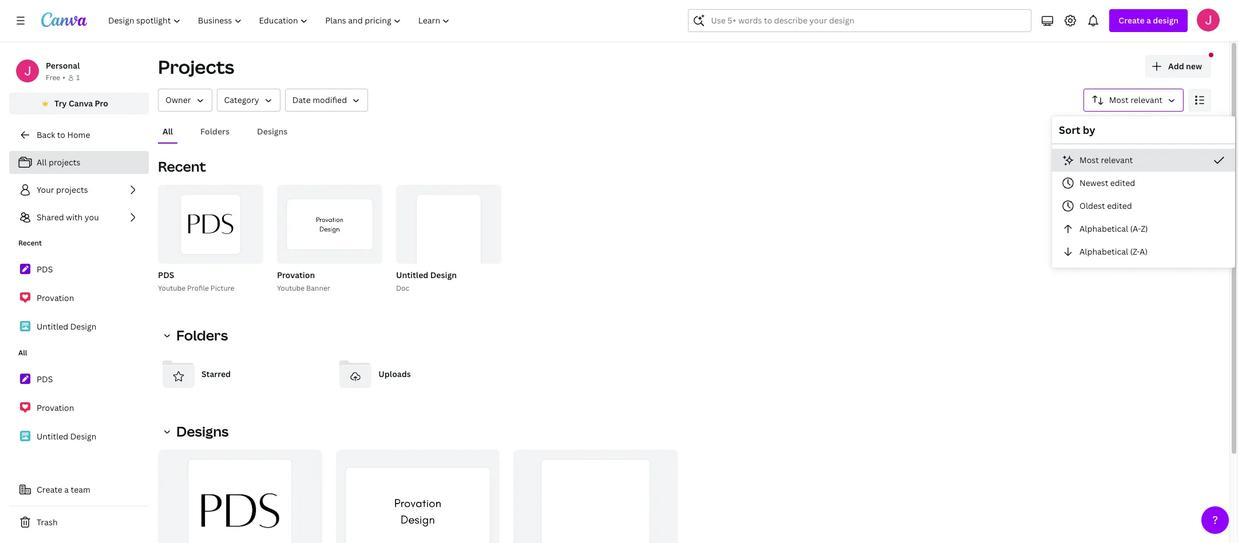 Task type: describe. For each thing, give the bounding box(es) containing it.
youtube for provation
[[277, 283, 305, 293]]

back to home link
[[9, 124, 149, 147]]

provation youtube banner
[[277, 270, 330, 293]]

free
[[46, 73, 60, 82]]

alphabetical (a-z)
[[1080, 223, 1149, 234]]

2 vertical spatial provation
[[37, 403, 74, 413]]

projects for all projects
[[49, 157, 80, 168]]

untitled design button
[[396, 269, 457, 283]]

shared with you
[[37, 212, 99, 223]]

folders inside button
[[200, 126, 230, 137]]

(a-
[[1131, 223, 1141, 234]]

starred
[[202, 369, 231, 380]]

z)
[[1141, 223, 1149, 234]]

alphabetical (z-a) option
[[1053, 241, 1236, 263]]

modified
[[313, 94, 347, 105]]

designs inside designs button
[[257, 126, 288, 137]]

untitled design link for 2nd pds link
[[9, 425, 149, 449]]

uploads
[[379, 369, 411, 380]]

add
[[1169, 61, 1185, 72]]

list containing all projects
[[9, 151, 149, 229]]

1 vertical spatial recent
[[18, 238, 42, 248]]

alphabetical (z-a)
[[1080, 246, 1148, 257]]

pds inside pds youtube profile picture
[[158, 270, 174, 281]]

create a team button
[[9, 479, 149, 502]]

sort
[[1059, 123, 1081, 137]]

newest edited button
[[1053, 172, 1236, 195]]

create for create a design
[[1119, 15, 1145, 26]]

all projects
[[37, 157, 80, 168]]

most relevant option
[[1053, 149, 1236, 172]]

oldest
[[1080, 200, 1106, 211]]

sort by
[[1059, 123, 1096, 137]]

design
[[1154, 15, 1179, 26]]

2 pds link from the top
[[9, 368, 149, 392]]

designs inside designs dropdown button
[[176, 422, 229, 441]]

starred link
[[158, 354, 326, 395]]

folders button
[[158, 324, 235, 347]]

2 vertical spatial untitled
[[37, 431, 68, 442]]

2 untitled design from the top
[[37, 431, 97, 442]]

by
[[1083, 123, 1096, 137]]

Search search field
[[711, 10, 1009, 31]]

Date modified button
[[285, 89, 368, 112]]

james peterson image
[[1198, 9, 1220, 31]]

provation button
[[277, 269, 315, 283]]

provation inside "provation youtube banner"
[[277, 270, 315, 281]]

alphabetical for alphabetical (a-z)
[[1080, 223, 1129, 234]]

0 vertical spatial most
[[1110, 94, 1129, 105]]

pds youtube profile picture
[[158, 270, 235, 293]]

try canva pro
[[54, 98, 108, 109]]

1 vertical spatial design
[[70, 321, 97, 332]]

2 vertical spatial design
[[70, 431, 97, 442]]

uploads link
[[335, 354, 503, 395]]

owner
[[166, 94, 191, 105]]

0 horizontal spatial all
[[18, 348, 27, 358]]

oldest edited button
[[1053, 195, 1236, 218]]

relevant inside option
[[1102, 155, 1134, 166]]

Sort by button
[[1084, 89, 1184, 112]]

projects
[[158, 54, 235, 79]]

1 untitled design from the top
[[37, 321, 97, 332]]

1 pds link from the top
[[9, 258, 149, 282]]

all projects link
[[9, 151, 149, 174]]

shared
[[37, 212, 64, 223]]

add new button
[[1146, 55, 1212, 78]]

canva
[[69, 98, 93, 109]]

your projects
[[37, 184, 88, 195]]

most relevant button
[[1053, 149, 1236, 172]]

personal
[[46, 60, 80, 71]]

provation link for 2nd pds link from the bottom of the page
[[9, 286, 149, 310]]

0 vertical spatial most relevant
[[1110, 94, 1163, 105]]

•
[[63, 73, 65, 82]]

all for the all button
[[163, 126, 173, 137]]

home
[[67, 129, 90, 140]]



Task type: vqa. For each thing, say whether or not it's contained in the screenshot.
2nd list from the bottom of the page's PDS link's provation
yes



Task type: locate. For each thing, give the bounding box(es) containing it.
1 alphabetical from the top
[[1080, 223, 1129, 234]]

1 vertical spatial all
[[37, 157, 47, 168]]

back to home
[[37, 129, 90, 140]]

designs button
[[253, 121, 292, 143]]

projects inside "all projects" link
[[49, 157, 80, 168]]

banner
[[306, 283, 330, 293]]

0 vertical spatial design
[[430, 270, 457, 281]]

provation link
[[9, 286, 149, 310], [9, 396, 149, 420]]

edited for oldest edited
[[1108, 200, 1133, 211]]

1 vertical spatial create
[[37, 485, 62, 495]]

shared with you link
[[9, 206, 149, 229]]

create a design
[[1119, 15, 1179, 26]]

edited inside button
[[1111, 178, 1136, 188]]

most relevant up the newest edited
[[1080, 155, 1134, 166]]

relevant up the newest edited
[[1102, 155, 1134, 166]]

0 vertical spatial recent
[[158, 157, 206, 176]]

1 vertical spatial most
[[1080, 155, 1100, 166]]

alphabetical inside button
[[1080, 223, 1129, 234]]

try
[[54, 98, 67, 109]]

1
[[76, 73, 80, 82]]

0 horizontal spatial recent
[[18, 238, 42, 248]]

alphabetical (a-z) button
[[1053, 218, 1236, 241]]

with
[[66, 212, 83, 223]]

1 vertical spatial projects
[[56, 184, 88, 195]]

1 horizontal spatial designs
[[257, 126, 288, 137]]

design
[[430, 270, 457, 281], [70, 321, 97, 332], [70, 431, 97, 442]]

untitled design link for 2nd pds link from the bottom of the page
[[9, 315, 149, 339]]

1 vertical spatial a
[[64, 485, 69, 495]]

None search field
[[689, 9, 1032, 32]]

untitled design doc
[[396, 270, 457, 293]]

trash link
[[9, 511, 149, 534]]

free •
[[46, 73, 65, 82]]

youtube inside "provation youtube banner"
[[277, 283, 305, 293]]

you
[[85, 212, 99, 223]]

designs button
[[158, 420, 236, 443]]

1 horizontal spatial most
[[1110, 94, 1129, 105]]

0 horizontal spatial most
[[1080, 155, 1100, 166]]

edited
[[1111, 178, 1136, 188], [1108, 200, 1133, 211]]

1 vertical spatial pds link
[[9, 368, 149, 392]]

projects right your
[[56, 184, 88, 195]]

edited inside button
[[1108, 200, 1133, 211]]

0 vertical spatial pds link
[[9, 258, 149, 282]]

newest edited option
[[1053, 172, 1236, 195]]

your
[[37, 184, 54, 195]]

date
[[292, 94, 311, 105]]

1 list from the top
[[9, 151, 149, 229]]

2 alphabetical from the top
[[1080, 246, 1129, 257]]

projects inside your projects link
[[56, 184, 88, 195]]

alphabetical down alphabetical (a-z)
[[1080, 246, 1129, 257]]

alphabetical down oldest edited in the right top of the page
[[1080, 223, 1129, 234]]

all button
[[158, 121, 178, 143]]

2 youtube from the left
[[277, 283, 305, 293]]

relevant
[[1131, 94, 1163, 105], [1102, 155, 1134, 166]]

your projects link
[[9, 179, 149, 202]]

try canva pro button
[[9, 93, 149, 115]]

1 vertical spatial untitled design link
[[9, 425, 149, 449]]

1 vertical spatial untitled design
[[37, 431, 97, 442]]

doc
[[396, 283, 410, 293]]

create a team
[[37, 485, 90, 495]]

1 horizontal spatial youtube
[[277, 283, 305, 293]]

pro
[[95, 98, 108, 109]]

0 vertical spatial a
[[1147, 15, 1152, 26]]

1 vertical spatial provation
[[37, 293, 74, 304]]

profile
[[187, 283, 209, 293]]

a left the 'team'
[[64, 485, 69, 495]]

0 horizontal spatial a
[[64, 485, 69, 495]]

pds button
[[158, 269, 174, 283]]

to
[[57, 129, 65, 140]]

0 vertical spatial create
[[1119, 15, 1145, 26]]

alphabetical inside "button"
[[1080, 246, 1129, 257]]

1 horizontal spatial a
[[1147, 15, 1152, 26]]

0 vertical spatial relevant
[[1131, 94, 1163, 105]]

pds link
[[9, 258, 149, 282], [9, 368, 149, 392]]

1 horizontal spatial recent
[[158, 157, 206, 176]]

1 youtube from the left
[[158, 283, 186, 293]]

0 vertical spatial provation
[[277, 270, 315, 281]]

new
[[1187, 61, 1203, 72]]

all for all projects
[[37, 157, 47, 168]]

a inside dropdown button
[[1147, 15, 1152, 26]]

projects down back to home
[[49, 157, 80, 168]]

alphabetical (a-z) option
[[1053, 218, 1236, 241]]

Category button
[[217, 89, 280, 112]]

team
[[71, 485, 90, 495]]

projects
[[49, 157, 80, 168], [56, 184, 88, 195]]

a for team
[[64, 485, 69, 495]]

0 horizontal spatial create
[[37, 485, 62, 495]]

most
[[1110, 94, 1129, 105], [1080, 155, 1100, 166]]

1 vertical spatial most relevant
[[1080, 155, 1134, 166]]

1 vertical spatial edited
[[1108, 200, 1133, 211]]

0 vertical spatial list
[[9, 151, 149, 229]]

edited up oldest edited in the right top of the page
[[1111, 178, 1136, 188]]

0 horizontal spatial designs
[[176, 422, 229, 441]]

0 vertical spatial designs
[[257, 126, 288, 137]]

0 vertical spatial alphabetical
[[1080, 223, 1129, 234]]

1 provation link from the top
[[9, 286, 149, 310]]

date modified
[[292, 94, 347, 105]]

2 vertical spatial list
[[9, 368, 149, 449]]

1 vertical spatial relevant
[[1102, 155, 1134, 166]]

1 vertical spatial list
[[9, 258, 149, 339]]

alphabetical (z-a) button
[[1053, 241, 1236, 263]]

designs
[[257, 126, 288, 137], [176, 422, 229, 441]]

folders
[[200, 126, 230, 137], [176, 326, 228, 345]]

create for create a team
[[37, 485, 62, 495]]

a
[[1147, 15, 1152, 26], [64, 485, 69, 495]]

category
[[224, 94, 259, 105]]

create left design
[[1119, 15, 1145, 26]]

0 vertical spatial edited
[[1111, 178, 1136, 188]]

create inside dropdown button
[[1119, 15, 1145, 26]]

2 horizontal spatial all
[[163, 126, 173, 137]]

recent
[[158, 157, 206, 176], [18, 238, 42, 248]]

0 vertical spatial untitled design link
[[9, 315, 149, 339]]

1 horizontal spatial create
[[1119, 15, 1145, 26]]

3 list from the top
[[9, 368, 149, 449]]

all inside button
[[163, 126, 173, 137]]

youtube for pds
[[158, 283, 186, 293]]

edited up alphabetical (a-z)
[[1108, 200, 1133, 211]]

oldest edited option
[[1053, 195, 1236, 218]]

youtube down 'provation' button
[[277, 283, 305, 293]]

folders down category
[[200, 126, 230, 137]]

0 vertical spatial folders
[[200, 126, 230, 137]]

youtube
[[158, 283, 186, 293], [277, 283, 305, 293]]

back
[[37, 129, 55, 140]]

youtube down 'pds' button
[[158, 283, 186, 293]]

1 vertical spatial untitled
[[37, 321, 68, 332]]

0 vertical spatial untitled design
[[37, 321, 97, 332]]

untitled
[[396, 270, 429, 281], [37, 321, 68, 332], [37, 431, 68, 442]]

edited for newest edited
[[1111, 178, 1136, 188]]

1 horizontal spatial all
[[37, 157, 47, 168]]

1 vertical spatial alphabetical
[[1080, 246, 1129, 257]]

untitled design
[[37, 321, 97, 332], [37, 431, 97, 442]]

most relevant down add new dropdown button at the top right
[[1110, 94, 1163, 105]]

recent down the all button
[[158, 157, 206, 176]]

alphabetical
[[1080, 223, 1129, 234], [1080, 246, 1129, 257]]

create left the 'team'
[[37, 485, 62, 495]]

2 list from the top
[[9, 258, 149, 339]]

provation link for 2nd pds link
[[9, 396, 149, 420]]

provation
[[277, 270, 315, 281], [37, 293, 74, 304], [37, 403, 74, 413]]

folders button
[[196, 121, 234, 143]]

0 vertical spatial untitled
[[396, 270, 429, 281]]

all
[[163, 126, 173, 137], [37, 157, 47, 168], [18, 348, 27, 358]]

1 untitled design link from the top
[[9, 315, 149, 339]]

trash
[[37, 517, 58, 528]]

1 vertical spatial folders
[[176, 326, 228, 345]]

most relevant
[[1110, 94, 1163, 105], [1080, 155, 1134, 166]]

folders inside dropdown button
[[176, 326, 228, 345]]

0 horizontal spatial youtube
[[158, 283, 186, 293]]

0 vertical spatial all
[[163, 126, 173, 137]]

0 vertical spatial projects
[[49, 157, 80, 168]]

youtube inside pds youtube profile picture
[[158, 283, 186, 293]]

1 vertical spatial designs
[[176, 422, 229, 441]]

add new
[[1169, 61, 1203, 72]]

newest
[[1080, 178, 1109, 188]]

pds
[[37, 264, 53, 275], [158, 270, 174, 281], [37, 374, 53, 385]]

0 vertical spatial provation link
[[9, 286, 149, 310]]

a left design
[[1147, 15, 1152, 26]]

create
[[1119, 15, 1145, 26], [37, 485, 62, 495]]

create inside button
[[37, 485, 62, 495]]

alphabetical for alphabetical (z-a)
[[1080, 246, 1129, 257]]

sort by list box
[[1053, 149, 1236, 263]]

folders up starred
[[176, 326, 228, 345]]

all inside "all projects" link
[[37, 157, 47, 168]]

picture
[[211, 283, 235, 293]]

untitled inside untitled design doc
[[396, 270, 429, 281]]

recent down shared
[[18, 238, 42, 248]]

newest edited
[[1080, 178, 1136, 188]]

a)
[[1140, 246, 1148, 257]]

most relevant inside option
[[1080, 155, 1134, 166]]

top level navigation element
[[101, 9, 460, 32]]

Owner button
[[158, 89, 212, 112]]

a for design
[[1147, 15, 1152, 26]]

list
[[9, 151, 149, 229], [9, 258, 149, 339], [9, 368, 149, 449]]

(z-
[[1131, 246, 1140, 257]]

design inside untitled design doc
[[430, 270, 457, 281]]

projects for your projects
[[56, 184, 88, 195]]

create a design button
[[1110, 9, 1188, 32]]

untitled design link
[[9, 315, 149, 339], [9, 425, 149, 449]]

2 vertical spatial all
[[18, 348, 27, 358]]

oldest edited
[[1080, 200, 1133, 211]]

2 provation link from the top
[[9, 396, 149, 420]]

2 untitled design link from the top
[[9, 425, 149, 449]]

1 vertical spatial provation link
[[9, 396, 149, 420]]

relevant down add new dropdown button at the top right
[[1131, 94, 1163, 105]]

most inside option
[[1080, 155, 1100, 166]]

a inside button
[[64, 485, 69, 495]]



